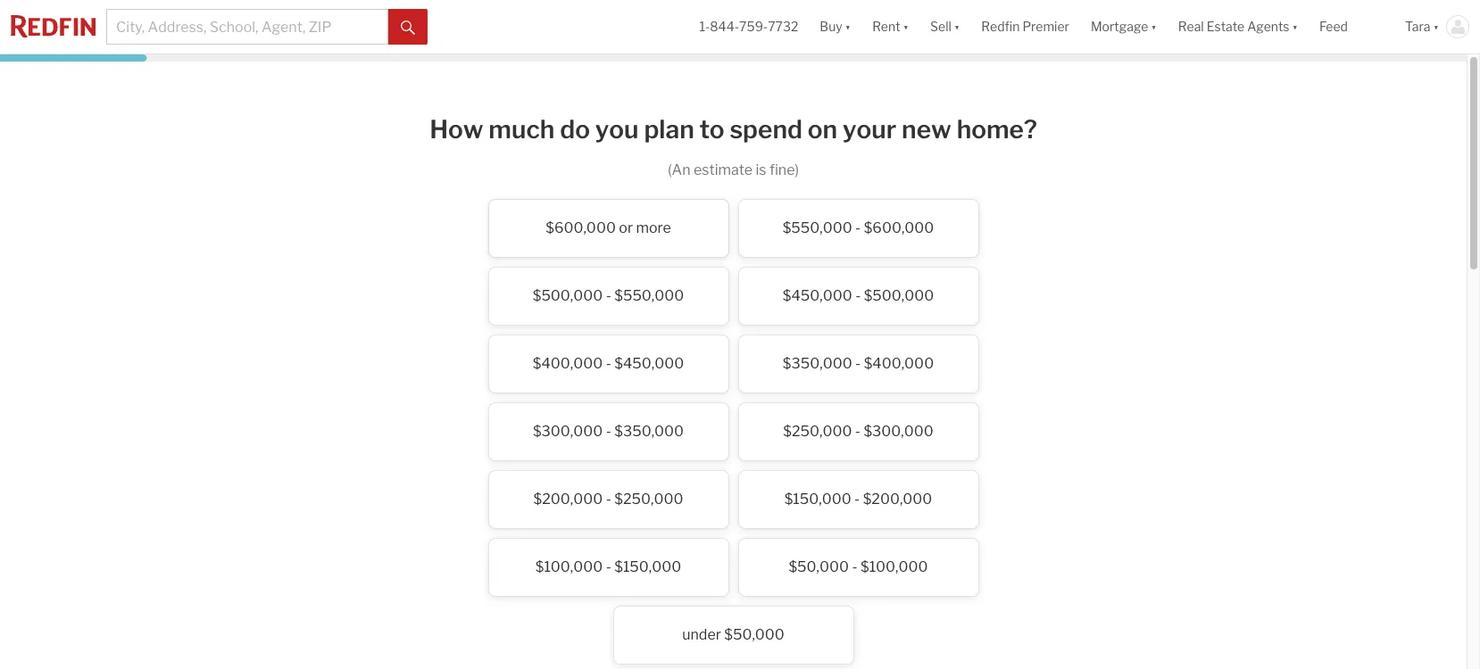 Task type: describe. For each thing, give the bounding box(es) containing it.
is fine)
[[756, 161, 799, 178]]

▾ for tara ▾
[[1433, 19, 1439, 34]]

- for $200,000
[[606, 491, 611, 508]]

mortgage
[[1091, 19, 1148, 34]]

$200,000 - $250,000
[[534, 491, 683, 508]]

sell ▾ button
[[930, 0, 960, 54]]

1 horizontal spatial $350,000
[[783, 355, 852, 372]]

your
[[843, 114, 897, 145]]

1-
[[699, 19, 710, 34]]

mortgage ▾ button
[[1080, 0, 1168, 54]]

to
[[700, 114, 725, 145]]

▾ for buy ▾
[[845, 19, 851, 34]]

feed button
[[1309, 0, 1395, 54]]

- for $450,000
[[855, 287, 861, 304]]

buy ▾
[[820, 19, 851, 34]]

estimate
[[694, 161, 753, 178]]

$100,000 - $150,000
[[535, 559, 681, 575]]

2 $200,000 from the left
[[863, 491, 932, 508]]

1 vertical spatial $50,000
[[724, 626, 785, 643]]

rent ▾
[[872, 19, 909, 34]]

▾ for mortgage ▾
[[1151, 19, 1157, 34]]

redfin premier
[[981, 19, 1069, 34]]

- for $350,000
[[855, 355, 861, 372]]

- for $550,000
[[855, 219, 861, 236]]

under $50,000
[[682, 626, 785, 643]]

much
[[489, 114, 555, 145]]

estate
[[1207, 19, 1245, 34]]

more
[[636, 219, 671, 236]]

spend
[[730, 114, 803, 145]]

real estate agents ▾ button
[[1168, 0, 1309, 54]]

- for $400,000
[[606, 355, 611, 372]]

2 $300,000 from the left
[[864, 423, 934, 440]]

1 horizontal spatial $550,000
[[783, 219, 852, 236]]

new home?
[[902, 114, 1037, 145]]

7732
[[768, 19, 798, 34]]

▾ for sell ▾
[[954, 19, 960, 34]]

1 $500,000 from the left
[[533, 287, 603, 304]]

or
[[619, 219, 633, 236]]

sell ▾ button
[[920, 0, 971, 54]]

0 vertical spatial $150,000
[[784, 491, 851, 508]]

agents
[[1247, 19, 1290, 34]]

buy ▾ button
[[809, 0, 862, 54]]

▾ for rent ▾
[[903, 19, 909, 34]]

buy ▾ button
[[820, 0, 851, 54]]

plan
[[644, 114, 694, 145]]

1 vertical spatial $350,000
[[614, 423, 684, 440]]

5 ▾ from the left
[[1292, 19, 1298, 34]]

2 $100,000 from the left
[[861, 559, 928, 575]]

2 $400,000 from the left
[[864, 355, 934, 372]]

$450,000 - $500,000
[[783, 287, 934, 304]]

0 vertical spatial $450,000
[[783, 287, 852, 304]]

how much do you plan to spend on your new home? option group
[[376, 199, 1091, 670]]

rent ▾ button
[[862, 0, 920, 54]]

feed
[[1320, 19, 1348, 34]]

$500,000 - $550,000
[[533, 287, 684, 304]]

do
[[560, 114, 590, 145]]

0 horizontal spatial $150,000
[[614, 559, 681, 575]]



Task type: vqa. For each thing, say whether or not it's contained in the screenshot.
the 'commonly'
no



Task type: locate. For each thing, give the bounding box(es) containing it.
$200,000 down "$300,000 - $350,000"
[[534, 491, 603, 508]]

$300,000
[[533, 423, 603, 440], [864, 423, 934, 440]]

$350,000 down $400,000 - $450,000
[[614, 423, 684, 440]]

$200,000 down '$250,000 - $300,000'
[[863, 491, 932, 508]]

- for $50,000
[[852, 559, 858, 575]]

▾ right mortgage
[[1151, 19, 1157, 34]]

0 vertical spatial $250,000
[[783, 423, 852, 440]]

1 vertical spatial $450,000
[[614, 355, 684, 372]]

- up $400,000 - $450,000
[[606, 287, 611, 304]]

$550,000 down more
[[614, 287, 684, 304]]

$450,000 down $500,000 - $550,000
[[614, 355, 684, 372]]

- down "$300,000 - $350,000"
[[606, 491, 611, 508]]

1 horizontal spatial $500,000
[[864, 287, 934, 304]]

$150,000
[[784, 491, 851, 508], [614, 559, 681, 575]]

$550,000
[[783, 219, 852, 236], [614, 287, 684, 304]]

$500,000
[[533, 287, 603, 304], [864, 287, 934, 304]]

$550,000 down is fine)
[[783, 219, 852, 236]]

$300,000 - $350,000
[[533, 423, 684, 440]]

$100,000 down $150,000 - $200,000
[[861, 559, 928, 575]]

0 horizontal spatial $100,000
[[535, 559, 603, 575]]

0 horizontal spatial $450,000
[[614, 355, 684, 372]]

1 horizontal spatial $450,000
[[783, 287, 852, 304]]

0 horizontal spatial $600,000
[[546, 219, 616, 236]]

1 vertical spatial $250,000
[[614, 491, 683, 508]]

$450,000
[[783, 287, 852, 304], [614, 355, 684, 372]]

▾ right buy
[[845, 19, 851, 34]]

sell ▾
[[930, 19, 960, 34]]

0 horizontal spatial $250,000
[[614, 491, 683, 508]]

1 vertical spatial $150,000
[[614, 559, 681, 575]]

▾ right sell
[[954, 19, 960, 34]]

submit search image
[[401, 20, 415, 35]]

-
[[855, 219, 861, 236], [606, 287, 611, 304], [855, 287, 861, 304], [606, 355, 611, 372], [855, 355, 861, 372], [606, 423, 611, 440], [855, 423, 861, 440], [606, 491, 611, 508], [854, 491, 860, 508], [606, 559, 611, 575], [852, 559, 858, 575]]

$50,000 - $100,000
[[789, 559, 928, 575]]

$350,000 down $450,000 - $500,000
[[783, 355, 852, 372]]

redfin premier button
[[971, 0, 1080, 54]]

how
[[430, 114, 483, 145]]

real
[[1178, 19, 1204, 34]]

on
[[808, 114, 838, 145]]

sell
[[930, 19, 952, 34]]

premier
[[1023, 19, 1069, 34]]

0 horizontal spatial $550,000
[[614, 287, 684, 304]]

tara ▾
[[1405, 19, 1439, 34]]

rent
[[872, 19, 900, 34]]

1 horizontal spatial $250,000
[[783, 423, 852, 440]]

$550,000 - $600,000
[[783, 219, 934, 236]]

$450,000 up $350,000 - $400,000
[[783, 287, 852, 304]]

1 horizontal spatial $300,000
[[864, 423, 934, 440]]

0 horizontal spatial $350,000
[[614, 423, 684, 440]]

mortgage ▾
[[1091, 19, 1157, 34]]

- for $250,000
[[855, 423, 861, 440]]

1 ▾ from the left
[[845, 19, 851, 34]]

- up $350,000 - $400,000
[[855, 287, 861, 304]]

$50,000
[[789, 559, 849, 575], [724, 626, 785, 643]]

1-844-759-7732 link
[[699, 19, 798, 34]]

0 vertical spatial $50,000
[[789, 559, 849, 575]]

3 ▾ from the left
[[954, 19, 960, 34]]

1 $200,000 from the left
[[534, 491, 603, 508]]

$400,000 up "$300,000 - $350,000"
[[533, 355, 603, 372]]

$150,000 - $200,000
[[784, 491, 932, 508]]

1 $400,000 from the left
[[533, 355, 603, 372]]

1 horizontal spatial $150,000
[[784, 491, 851, 508]]

$50,000 down $150,000 - $200,000
[[789, 559, 849, 575]]

1 horizontal spatial $50,000
[[789, 559, 849, 575]]

$500,000 up $350,000 - $400,000
[[864, 287, 934, 304]]

$400,000 up '$250,000 - $300,000'
[[864, 355, 934, 372]]

(an
[[668, 161, 691, 178]]

1 $100,000 from the left
[[535, 559, 603, 575]]

(an estimate is fine)
[[668, 161, 799, 178]]

2 $600,000 from the left
[[864, 219, 934, 236]]

1-844-759-7732
[[699, 19, 798, 34]]

1 horizontal spatial $200,000
[[863, 491, 932, 508]]

$600,000 left or
[[546, 219, 616, 236]]

City, Address, School, Agent, ZIP search field
[[106, 9, 388, 45]]

▾
[[845, 19, 851, 34], [903, 19, 909, 34], [954, 19, 960, 34], [1151, 19, 1157, 34], [1292, 19, 1298, 34], [1433, 19, 1439, 34]]

0 horizontal spatial $500,000
[[533, 287, 603, 304]]

0 horizontal spatial $400,000
[[533, 355, 603, 372]]

2 $500,000 from the left
[[864, 287, 934, 304]]

$600,000
[[546, 219, 616, 236], [864, 219, 934, 236]]

$350,000 - $400,000
[[783, 355, 934, 372]]

real estate agents ▾
[[1178, 19, 1298, 34]]

buy
[[820, 19, 842, 34]]

tara
[[1405, 19, 1431, 34]]

- down $500,000 - $550,000
[[606, 355, 611, 372]]

redfin
[[981, 19, 1020, 34]]

844-
[[710, 19, 739, 34]]

- down $400,000 - $450,000
[[606, 423, 611, 440]]

$100,000
[[535, 559, 603, 575], [861, 559, 928, 575]]

2 ▾ from the left
[[903, 19, 909, 34]]

$50,000 right under
[[724, 626, 785, 643]]

759-
[[739, 19, 768, 34]]

how much do you plan to spend on your new home?
[[430, 114, 1037, 145]]

▾ right rent
[[903, 19, 909, 34]]

1 horizontal spatial $600,000
[[864, 219, 934, 236]]

$150,000 up $50,000 - $100,000
[[784, 491, 851, 508]]

▾ right agents
[[1292, 19, 1298, 34]]

▾ right tara
[[1433, 19, 1439, 34]]

$250,000 down $350,000 - $400,000
[[783, 423, 852, 440]]

- for $150,000
[[854, 491, 860, 508]]

0 horizontal spatial $200,000
[[534, 491, 603, 508]]

$400,000 - $450,000
[[533, 355, 684, 372]]

- for $100,000
[[606, 559, 611, 575]]

- up $450,000 - $500,000
[[855, 219, 861, 236]]

1 horizontal spatial $400,000
[[864, 355, 934, 372]]

0 horizontal spatial $300,000
[[533, 423, 603, 440]]

1 $300,000 from the left
[[533, 423, 603, 440]]

$350,000
[[783, 355, 852, 372], [614, 423, 684, 440]]

4 ▾ from the left
[[1151, 19, 1157, 34]]

- down $350,000 - $400,000
[[855, 423, 861, 440]]

- down $150,000 - $200,000
[[852, 559, 858, 575]]

- down $200,000 - $250,000
[[606, 559, 611, 575]]

$300,000 up $200,000 - $250,000
[[533, 423, 603, 440]]

$150,000 down $200,000 - $250,000
[[614, 559, 681, 575]]

$300,000 up $150,000 - $200,000
[[864, 423, 934, 440]]

rent ▾ button
[[872, 0, 909, 54]]

1 horizontal spatial $100,000
[[861, 559, 928, 575]]

$500,000 down $600,000 or more
[[533, 287, 603, 304]]

$200,000
[[534, 491, 603, 508], [863, 491, 932, 508]]

1 vertical spatial $550,000
[[614, 287, 684, 304]]

0 vertical spatial $350,000
[[783, 355, 852, 372]]

6 ▾ from the left
[[1433, 19, 1439, 34]]

- down $450,000 - $500,000
[[855, 355, 861, 372]]

you
[[595, 114, 639, 145]]

$250,000 - $300,000
[[783, 423, 934, 440]]

$600,000 or more
[[546, 219, 671, 236]]

- up $50,000 - $100,000
[[854, 491, 860, 508]]

0 horizontal spatial $50,000
[[724, 626, 785, 643]]

1 $600,000 from the left
[[546, 219, 616, 236]]

$100,000 down $200,000 - $250,000
[[535, 559, 603, 575]]

$250,000 down "$300,000 - $350,000"
[[614, 491, 683, 508]]

$250,000
[[783, 423, 852, 440], [614, 491, 683, 508]]

0 vertical spatial $550,000
[[783, 219, 852, 236]]

- for $300,000
[[606, 423, 611, 440]]

$400,000
[[533, 355, 603, 372], [864, 355, 934, 372]]

under
[[682, 626, 721, 643]]

mortgage ▾ button
[[1091, 0, 1157, 54]]

real estate agents ▾ link
[[1178, 0, 1298, 54]]

- for $500,000
[[606, 287, 611, 304]]

$600,000 up $450,000 - $500,000
[[864, 219, 934, 236]]



